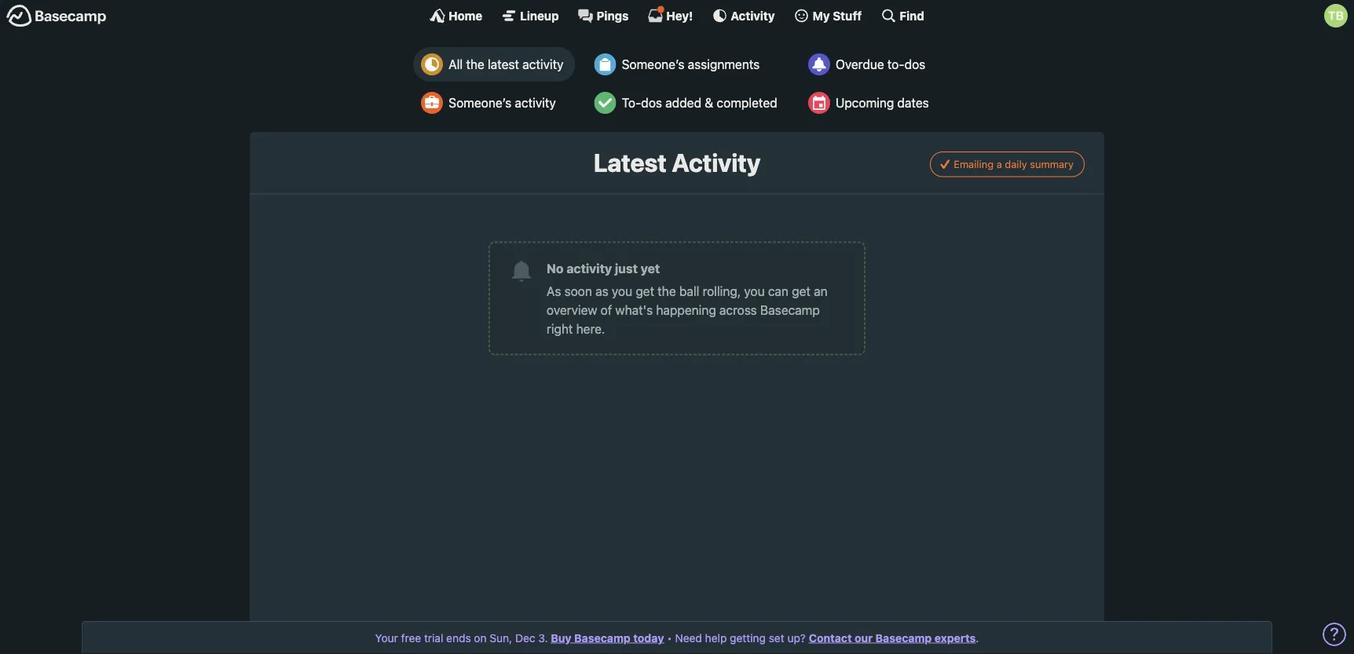 Task type: vqa. For each thing, say whether or not it's contained in the screenshot.


Task type: locate. For each thing, give the bounding box(es) containing it.
0 vertical spatial dos
[[905, 57, 926, 72]]

up?
[[787, 632, 806, 644]]

someone's activity
[[449, 95, 556, 110]]

you left can
[[744, 283, 765, 298]]

the right all at the left top of page
[[466, 57, 484, 72]]

free
[[401, 632, 421, 644]]

overdue
[[836, 57, 884, 72]]

my
[[813, 9, 830, 22]]

pings button
[[578, 8, 629, 24]]

0 horizontal spatial get
[[636, 283, 654, 298]]

2 you from the left
[[744, 283, 765, 298]]

across
[[720, 302, 757, 317]]

0 horizontal spatial you
[[612, 283, 632, 298]]

basecamp right buy
[[574, 632, 631, 644]]

1 horizontal spatial someone's
[[622, 57, 685, 72]]

set
[[769, 632, 784, 644]]

trial
[[424, 632, 443, 644]]

upcoming dates
[[836, 95, 929, 110]]

upcoming
[[836, 95, 894, 110]]

2 vertical spatial activity
[[567, 261, 612, 276]]

assignments
[[688, 57, 760, 72]]

someone's
[[622, 57, 685, 72], [449, 95, 511, 110]]

activity down &
[[672, 148, 760, 178]]

need
[[675, 632, 702, 644]]

find button
[[881, 8, 924, 24]]

to-dos added & completed
[[622, 95, 777, 110]]

get up what's
[[636, 283, 654, 298]]

activity link
[[712, 8, 775, 24]]

someone's up to-
[[622, 57, 685, 72]]

basecamp right our
[[876, 632, 932, 644]]

1 get from the left
[[636, 283, 654, 298]]

1 vertical spatial the
[[658, 283, 676, 298]]

activity right latest
[[522, 57, 564, 72]]

1 horizontal spatial dos
[[905, 57, 926, 72]]

soon
[[564, 283, 592, 298]]

activity inside main element
[[731, 9, 775, 22]]

emailing
[[954, 158, 994, 170]]

no
[[547, 261, 564, 276]]

as
[[595, 283, 609, 298]]

all
[[449, 57, 463, 72]]

here.
[[576, 321, 605, 336]]

yet
[[641, 261, 660, 276]]

help
[[705, 632, 727, 644]]

get
[[636, 283, 654, 298], [792, 283, 811, 298]]

0 horizontal spatial the
[[466, 57, 484, 72]]

1 vertical spatial activity
[[515, 95, 556, 110]]

you right as
[[612, 283, 632, 298]]

dos up the dates
[[905, 57, 926, 72]]

activity report image
[[421, 53, 443, 75]]

activity up assignments
[[731, 9, 775, 22]]

activity for someone's activity
[[515, 95, 556, 110]]

all the latest activity
[[449, 57, 564, 72]]

overdue to-dos link
[[800, 47, 941, 82]]

my stuff
[[813, 9, 862, 22]]

can
[[768, 283, 789, 298]]

1 vertical spatial dos
[[641, 95, 662, 110]]

0 horizontal spatial dos
[[641, 95, 662, 110]]

getting
[[730, 632, 766, 644]]

dos left "added"
[[641, 95, 662, 110]]

0 horizontal spatial someone's
[[449, 95, 511, 110]]

dos
[[905, 57, 926, 72], [641, 95, 662, 110]]

you
[[612, 283, 632, 298], [744, 283, 765, 298]]

dates
[[897, 95, 929, 110]]

activity
[[522, 57, 564, 72], [515, 95, 556, 110], [567, 261, 612, 276]]

stuff
[[833, 9, 862, 22]]

dos inside the to-dos added & completed link
[[641, 95, 662, 110]]

lineup link
[[501, 8, 559, 24]]

overdue to-dos
[[836, 57, 926, 72]]

daily
[[1005, 158, 1027, 170]]

basecamp down can
[[760, 302, 820, 317]]

latest
[[488, 57, 519, 72]]

&
[[705, 95, 713, 110]]

1 horizontal spatial you
[[744, 283, 765, 298]]

activity inside no activity just yet as soon as you get the ball rolling, you can get an overview of what's happening across basecamp right here.
[[567, 261, 612, 276]]

our
[[855, 632, 873, 644]]

tim burton image
[[1324, 4, 1348, 27]]

ball
[[679, 283, 699, 298]]

right
[[547, 321, 573, 336]]

the
[[466, 57, 484, 72], [658, 283, 676, 298]]

0 vertical spatial someone's
[[622, 57, 685, 72]]

0 vertical spatial activity
[[731, 9, 775, 22]]

basecamp
[[760, 302, 820, 317], [574, 632, 631, 644], [876, 632, 932, 644]]

today
[[633, 632, 664, 644]]

1 vertical spatial activity
[[672, 148, 760, 178]]

•
[[667, 632, 672, 644]]

1 horizontal spatial basecamp
[[760, 302, 820, 317]]

no activity just yet as soon as you get the ball rolling, you can get an overview of what's happening across basecamp right here.
[[547, 261, 828, 336]]

someone's down all the latest activity link
[[449, 95, 511, 110]]

the inside no activity just yet as soon as you get the ball rolling, you can get an overview of what's happening across basecamp right here.
[[658, 283, 676, 298]]

activity up "soon"
[[567, 261, 612, 276]]

1 horizontal spatial get
[[792, 283, 811, 298]]

activity
[[731, 9, 775, 22], [672, 148, 760, 178]]

2 get from the left
[[792, 283, 811, 298]]

get left an
[[792, 283, 811, 298]]

as
[[547, 283, 561, 298]]

what's
[[615, 302, 653, 317]]

contact our basecamp experts link
[[809, 632, 976, 644]]

dec
[[515, 632, 535, 644]]

someone's for someone's assignments
[[622, 57, 685, 72]]

to-dos added & completed link
[[586, 86, 789, 120]]

0 vertical spatial the
[[466, 57, 484, 72]]

switch accounts image
[[6, 4, 107, 28]]

on
[[474, 632, 487, 644]]

1 vertical spatial someone's
[[449, 95, 511, 110]]

buy
[[551, 632, 572, 644]]

emailing a daily summary button
[[930, 152, 1085, 177]]

hey! button
[[648, 5, 693, 24]]

0 vertical spatial activity
[[522, 57, 564, 72]]

the left ball
[[658, 283, 676, 298]]

activity down the all the latest activity
[[515, 95, 556, 110]]

1 horizontal spatial the
[[658, 283, 676, 298]]



Task type: describe. For each thing, give the bounding box(es) containing it.
3.
[[538, 632, 548, 644]]

of
[[601, 302, 612, 317]]

contact
[[809, 632, 852, 644]]

completed
[[717, 95, 777, 110]]

summary
[[1030, 158, 1074, 170]]

happening
[[656, 302, 716, 317]]

upcoming dates link
[[800, 86, 941, 120]]

to-
[[887, 57, 905, 72]]

an
[[814, 283, 828, 298]]

schedule image
[[808, 92, 830, 114]]

someone's assignments
[[622, 57, 760, 72]]

reports image
[[808, 53, 830, 75]]

activity for no activity just yet as soon as you get the ball rolling, you can get an overview of what's happening across basecamp right here.
[[567, 261, 612, 276]]

lineup
[[520, 9, 559, 22]]

basecamp inside no activity just yet as soon as you get the ball rolling, you can get an overview of what's happening across basecamp right here.
[[760, 302, 820, 317]]

experts
[[935, 632, 976, 644]]

0 horizontal spatial basecamp
[[574, 632, 631, 644]]

home link
[[430, 8, 482, 24]]

assignment image
[[594, 53, 616, 75]]

latest
[[594, 148, 667, 178]]

ends
[[446, 632, 471, 644]]

2 horizontal spatial basecamp
[[876, 632, 932, 644]]

latest activity
[[594, 148, 760, 178]]

main element
[[0, 0, 1354, 31]]

.
[[976, 632, 979, 644]]

person report image
[[421, 92, 443, 114]]

rolling,
[[703, 283, 741, 298]]

find
[[900, 9, 924, 22]]

someone's for someone's activity
[[449, 95, 511, 110]]

just
[[615, 261, 638, 276]]

your
[[375, 632, 398, 644]]

all the latest activity link
[[413, 47, 575, 82]]

overview
[[547, 302, 597, 317]]

added
[[665, 95, 701, 110]]

pings
[[597, 9, 629, 22]]

someone's activity link
[[413, 86, 575, 120]]

dos inside overdue to-dos link
[[905, 57, 926, 72]]

someone's assignments link
[[586, 47, 789, 82]]

to-
[[622, 95, 641, 110]]

sun,
[[490, 632, 512, 644]]

your free trial ends on sun, dec  3. buy basecamp today • need help getting set up? contact our basecamp experts .
[[375, 632, 979, 644]]

my stuff button
[[794, 8, 862, 24]]

home
[[449, 9, 482, 22]]

1 you from the left
[[612, 283, 632, 298]]

emailing a daily summary
[[954, 158, 1074, 170]]

a
[[997, 158, 1002, 170]]

hey!
[[666, 9, 693, 22]]

buy basecamp today link
[[551, 632, 664, 644]]

todo image
[[594, 92, 616, 114]]



